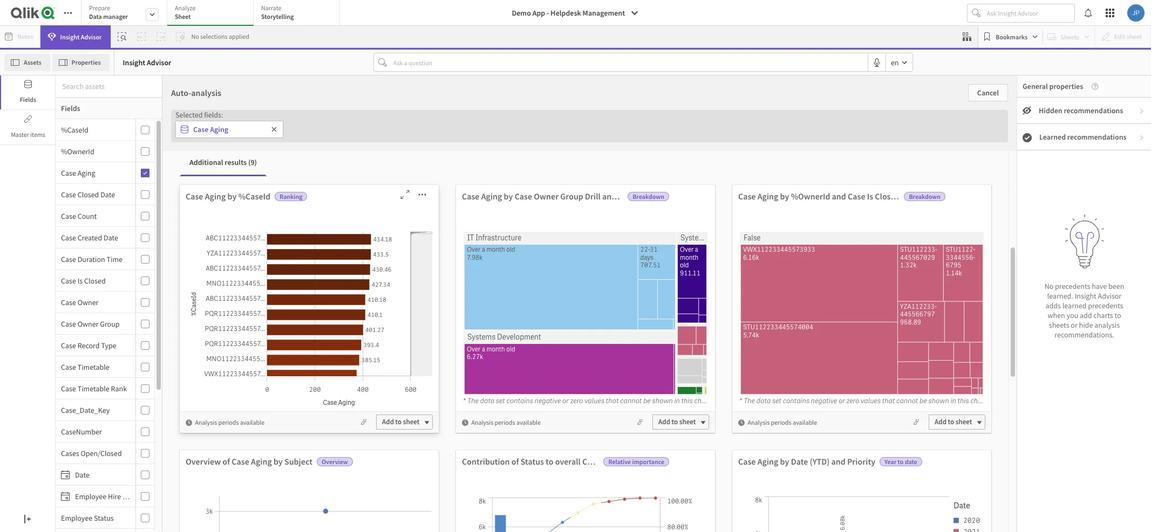 Task type: describe. For each thing, give the bounding box(es) containing it.
tab list containing prepare
[[81, 0, 344, 27]]

open for open & resolved cases over time
[[5, 416, 26, 427]]

case is closed menu item
[[56, 270, 154, 292]]

be for case aging by %ownerid and case is closed
[[919, 397, 927, 406]]

properties button
[[52, 54, 109, 71]]

closed inside menu item
[[84, 276, 106, 286]]

analysis periods available for case
[[471, 419, 541, 427]]

insight inside no precedents have been learned. insight advisor adds learned precedents when you add charts to sheets or hide analysis recommendations.
[[1075, 292, 1097, 301]]

no selections applied
[[191, 32, 249, 40]]

Search assets text field
[[56, 77, 162, 96]]

case timetable rank button
[[56, 384, 133, 394]]

case timetable button
[[56, 362, 133, 372]]

case owner group
[[61, 319, 120, 329]]

insight inside dropdown button
[[60, 33, 80, 41]]

drill
[[585, 191, 601, 202]]

1 horizontal spatial advisor
[[147, 57, 171, 67]]

manager
[[103, 12, 128, 21]]

overview for overview of case aging by subject
[[186, 457, 221, 467]]

case inside case timetable menu item
[[61, 362, 76, 372]]

no precedents have been learned. insight advisor adds learned precedents when you add charts to sheets or hide analysis recommendations.
[[1045, 282, 1125, 340]]

bookmarks
[[996, 33, 1028, 41]]

high
[[130, 171, 145, 182]]

cases inside open cases vs duration * bubble size represents number of high priority open cases
[[28, 160, 52, 171]]

case duration time menu item
[[56, 249, 154, 270]]

cases
[[194, 171, 214, 182]]

case count button
[[56, 211, 133, 221]]

add for owner
[[659, 418, 670, 427]]

case owner
[[61, 298, 98, 307]]

142
[[537, 104, 606, 154]]

add to sheet for owner
[[659, 418, 696, 427]]

case aging by case owner group drill and case timetable
[[462, 191, 675, 202]]

case inside case created date menu item
[[61, 233, 76, 243]]

case inside case is closed menu item
[[61, 276, 76, 286]]

date menu item
[[56, 465, 154, 486]]

case inside case duration time menu item
[[61, 254, 76, 264]]

%caseid menu item
[[56, 119, 154, 141]]

1 vertical spatial precedents
[[1088, 301, 1123, 311]]

set for %ownerid
[[772, 397, 781, 406]]

this for case aging by case owner group drill and case timetable
[[681, 397, 693, 406]]

1 sheet from the left
[[403, 418, 420, 427]]

sheet for owner
[[679, 418, 696, 427]]

case timetable rank menu item
[[56, 378, 154, 400]]

1 vertical spatial insight advisor
[[123, 57, 171, 67]]

%ownerid menu item
[[56, 141, 154, 162]]

this for case aging by %ownerid and case is closed
[[957, 397, 969, 406]]

analysis for case aging by %caseid
[[195, 419, 217, 427]]

rank
[[111, 384, 127, 394]]

general
[[1023, 82, 1048, 91]]

open
[[174, 171, 192, 182]]

smart search image
[[118, 32, 127, 41]]

small image for case aging by %ownerid and case is closed
[[738, 420, 745, 426]]

general properties
[[1023, 82, 1083, 91]]

by for case aging by %ownerid and case is closed
[[780, 191, 789, 202]]

%caseid button
[[56, 125, 133, 135]]

%ownerid inside menu item
[[61, 147, 94, 156]]

case is closed
[[61, 276, 106, 286]]

case inside case closed date menu item
[[61, 190, 76, 199]]

data for case aging by %ownerid and case is closed
[[756, 397, 771, 406]]

1 horizontal spatial status
[[521, 457, 544, 467]]

0 vertical spatial is
[[867, 191, 873, 202]]

overview of case aging by subject
[[186, 457, 312, 467]]

you
[[1067, 311, 1079, 321]]

duration inside menu item
[[78, 254, 105, 264]]

(9)
[[248, 158, 257, 167]]

0 vertical spatial timetable
[[638, 191, 675, 202]]

1 master items button from the left
[[0, 111, 55, 145]]

Ask Insight Advisor text field
[[985, 4, 1075, 22]]

1 horizontal spatial insight
[[123, 57, 145, 67]]

hidden
[[1039, 106, 1063, 116]]

have
[[1092, 282, 1107, 292]]

charts
[[1094, 311, 1113, 321]]

analysis inside no precedents have been learned. insight advisor adds learned precedents when you add charts to sheets or hide analysis recommendations.
[[1095, 321, 1120, 330]]

0 vertical spatial precedents
[[1055, 282, 1091, 292]]

case owner button
[[56, 298, 133, 307]]

by for case aging by date (ytd) and priority
[[780, 457, 789, 467]]

case timetable rank
[[61, 384, 127, 394]]

1 add to sheet button from the left
[[376, 415, 433, 430]]

demo app - helpdesk management button
[[505, 4, 646, 22]]

chart. for case aging by case owner group drill and case timetable
[[694, 397, 712, 406]]

open for open cases vs duration * bubble size represents number of high priority open cases
[[5, 160, 26, 171]]

employee for employee status
[[61, 514, 92, 523]]

date left the (ytd)
[[791, 457, 808, 467]]

cases inside high priority cases 72
[[226, 75, 284, 104]]

closed inside menu item
[[78, 190, 99, 199]]

case aging by %caseid
[[186, 191, 270, 202]]

by for case aging by case owner group drill and case timetable
[[504, 191, 513, 202]]

or inside no precedents have been learned. insight advisor adds learned precedents when you add charts to sheets or hide analysis recommendations.
[[1071, 321, 1078, 330]]

auto-analysis
[[171, 87, 221, 98]]

0 horizontal spatial analysis
[[191, 87, 221, 98]]

in for case aging by %ownerid and case is closed
[[950, 397, 956, 406]]

case inside the 'case count' menu item
[[61, 211, 76, 221]]

case owner group menu item
[[56, 314, 154, 335]]

contains for %ownerid
[[783, 397, 809, 406]]

employee hire date
[[75, 492, 137, 502]]

set for case
[[496, 397, 505, 406]]

case aging inside menu item
[[61, 168, 95, 178]]

1 horizontal spatial %ownerid
[[791, 191, 830, 202]]

case inside case record type menu item
[[61, 341, 76, 351]]

1 horizontal spatial fields
[[61, 104, 80, 113]]

narrate
[[261, 4, 282, 12]]

case_date_key button
[[56, 406, 133, 415]]

of for contribution
[[512, 457, 519, 467]]

hide
[[1079, 321, 1093, 330]]

hidden recommendations button
[[1017, 98, 1151, 124]]

cannot for and
[[620, 397, 642, 406]]

been
[[1109, 282, 1125, 292]]

that for closed
[[882, 397, 895, 406]]

case count
[[61, 211, 97, 221]]

or for case aging by %ownerid and case is closed
[[838, 397, 845, 406]]

case timetable menu item
[[56, 357, 154, 378]]

additional
[[189, 158, 223, 167]]

203
[[917, 104, 985, 154]]

analysis periods available for %ownerid
[[748, 419, 817, 427]]

case aging by date (ytd) and priority
[[738, 457, 876, 467]]

insight advisor button
[[40, 25, 111, 48]]

case closed date button
[[56, 190, 133, 199]]

1 horizontal spatial case aging
[[193, 125, 228, 134]]

periods for %caseid
[[218, 419, 239, 427]]

case closed date
[[61, 190, 115, 199]]

contribution
[[462, 457, 510, 467]]

that for and
[[606, 397, 619, 406]]

fields:
[[204, 110, 223, 120]]

results
[[225, 158, 247, 167]]

1 vertical spatial %caseid
[[238, 191, 270, 202]]

values for drill
[[584, 397, 604, 406]]

duration inside open cases vs duration * bubble size represents number of high priority open cases
[[64, 160, 98, 171]]

application containing 72
[[0, 0, 1151, 533]]

analyze
[[175, 4, 196, 12]]

management
[[583, 8, 625, 18]]

overview for overview
[[322, 458, 348, 466]]

app
[[533, 8, 545, 18]]

aging inside menu item
[[78, 168, 95, 178]]

count
[[78, 211, 97, 221]]

master
[[11, 131, 29, 139]]

open & resolved cases over time
[[5, 416, 138, 427]]

resolved
[[36, 416, 71, 427]]

case inside case owner group menu item
[[61, 319, 76, 329]]

* for case aging by %ownerid and case is closed
[[739, 397, 742, 406]]

applied
[[229, 32, 249, 40]]

selections
[[200, 32, 228, 40]]

case owner group button
[[56, 319, 133, 329]]

analysis periods available for %caseid
[[195, 419, 265, 427]]

0 horizontal spatial fields
[[20, 96, 36, 104]]

data
[[89, 12, 102, 21]]

type
[[101, 341, 116, 351]]

hidden recommendations
[[1039, 106, 1123, 116]]

view disabled image
[[1023, 106, 1031, 115]]

case record type menu item
[[56, 335, 154, 357]]

en
[[891, 57, 899, 67]]

sheet for and
[[956, 418, 972, 427]]

cannot for closed
[[896, 397, 918, 406]]

represents
[[52, 171, 90, 182]]

case aging by %ownerid and case is closed
[[738, 191, 900, 202]]

sheet
[[175, 12, 191, 21]]

open cases vs duration * bubble size represents number of high priority open cases
[[5, 160, 214, 182]]

be for case aging by case owner group drill and case timetable
[[643, 397, 651, 406]]

1 add from the left
[[382, 418, 394, 427]]

Ask a question text field
[[391, 54, 868, 71]]

more image
[[414, 189, 431, 200]]

periods for %ownerid
[[771, 419, 792, 427]]

relative importance
[[609, 458, 664, 466]]

date button
[[56, 470, 133, 480]]

cases open/closed menu item
[[56, 443, 154, 465]]

sheets
[[1049, 321, 1070, 330]]

casenumber menu item
[[56, 422, 154, 443]]

-
[[547, 8, 549, 18]]

0 vertical spatial owner
[[534, 191, 559, 202]]

case duration time button
[[56, 254, 133, 264]]

prepare
[[89, 4, 110, 12]]

employee for employee hire date
[[75, 492, 106, 502]]

casenumber button
[[56, 427, 133, 437]]

case created date menu item
[[56, 227, 154, 249]]

learned
[[1063, 301, 1087, 311]]

case aging button
[[56, 168, 133, 178]]

employee status menu item
[[56, 508, 154, 529]]

owner for case owner
[[78, 298, 98, 307]]

case_date_key
[[61, 406, 110, 415]]

date
[[905, 458, 917, 466]]

full screen image
[[396, 189, 414, 200]]

case owner menu item
[[56, 292, 154, 314]]

high
[[101, 75, 146, 104]]



Task type: locate. For each thing, give the bounding box(es) containing it.
available up case aging by date (ytd) and priority
[[793, 419, 817, 427]]

3 analysis periods available from the left
[[748, 419, 817, 427]]

0 horizontal spatial in
[[674, 397, 680, 406]]

date right the hire
[[123, 492, 137, 502]]

by
[[228, 191, 237, 202], [504, 191, 513, 202], [780, 191, 789, 202], [274, 457, 283, 467], [780, 457, 789, 467]]

2 cannot from the left
[[896, 397, 918, 406]]

case inside case aging menu item
[[61, 168, 76, 178]]

2 horizontal spatial add
[[935, 418, 947, 427]]

small image
[[1139, 108, 1145, 114], [1023, 133, 1032, 142], [186, 420, 192, 426], [462, 420, 469, 426], [738, 420, 745, 426]]

menu containing %caseid
[[56, 119, 162, 533]]

date
[[100, 190, 115, 199], [104, 233, 118, 243], [791, 457, 808, 467], [75, 470, 90, 480], [123, 492, 137, 502]]

case record type button
[[56, 341, 133, 351]]

1 vertical spatial time
[[119, 416, 138, 427]]

owner up record on the bottom of the page
[[78, 319, 98, 329]]

zero for group
[[570, 397, 583, 406]]

0 horizontal spatial *
[[5, 171, 9, 182]]

2 add to sheet from the left
[[659, 418, 696, 427]]

in
[[674, 397, 680, 406], [950, 397, 956, 406]]

priority for 142
[[546, 75, 617, 104]]

breakdown for case aging by case owner group drill and case timetable
[[633, 193, 664, 201]]

2 analysis periods available from the left
[[471, 419, 541, 427]]

periods up contribution
[[495, 419, 515, 427]]

priority for 72
[[151, 75, 222, 104]]

* inside open cases vs duration * bubble size represents number of high priority open cases
[[5, 171, 9, 182]]

1 vertical spatial status
[[94, 514, 114, 523]]

available for %ownerid
[[793, 419, 817, 427]]

3 available from the left
[[793, 419, 817, 427]]

1 vertical spatial employee
[[61, 514, 92, 523]]

james peterson image
[[1128, 4, 1145, 22]]

date down number
[[100, 190, 115, 199]]

employee down "employee hire date" button at the left bottom
[[61, 514, 92, 523]]

1 vertical spatial %ownerid
[[791, 191, 830, 202]]

2 data from the left
[[756, 397, 771, 406]]

medium priority cases 142
[[464, 75, 679, 154]]

sheet
[[403, 418, 420, 427], [679, 418, 696, 427], [956, 418, 972, 427]]

in for case aging by case owner group drill and case timetable
[[674, 397, 680, 406]]

2 chart. from the left
[[970, 397, 989, 406]]

employee status
[[61, 514, 114, 523]]

small image inside the "learned recommendations" button
[[1023, 133, 1032, 142]]

1 vertical spatial is
[[78, 276, 83, 286]]

case is closed button
[[56, 276, 133, 286]]

0 horizontal spatial analysis periods available
[[195, 419, 265, 427]]

1 be from the left
[[643, 397, 651, 406]]

recommendations for hidden recommendations
[[1064, 106, 1123, 116]]

number
[[92, 171, 119, 182]]

assets button
[[4, 54, 50, 71]]

advisor inside dropdown button
[[81, 33, 102, 41]]

values for is
[[861, 397, 881, 406]]

1 breakdown from the left
[[633, 193, 664, 201]]

fields
[[20, 96, 36, 104], [61, 104, 80, 113]]

insight up add on the right bottom
[[1075, 292, 1097, 301]]

1 horizontal spatial periods
[[495, 419, 515, 427]]

or for case aging by case owner group drill and case timetable
[[562, 397, 569, 406]]

employee up employee status at the bottom left of the page
[[75, 492, 106, 502]]

analysis for case aging by %ownerid and case is closed
[[748, 419, 770, 427]]

relative
[[609, 458, 631, 466]]

employee inside menu item
[[61, 514, 92, 523]]

1 horizontal spatial shown
[[928, 397, 949, 406]]

0 horizontal spatial group
[[100, 319, 120, 329]]

cases inside low priority cases 203
[[983, 75, 1040, 104]]

add to sheet
[[382, 418, 420, 427], [659, 418, 696, 427], [935, 418, 972, 427]]

no for no selections applied
[[191, 32, 199, 40]]

1 horizontal spatial available
[[517, 419, 541, 427]]

en button
[[886, 53, 912, 71]]

cases up the view disabled image
[[983, 75, 1040, 104]]

2 vertical spatial advisor
[[1098, 292, 1122, 301]]

open left size at the left top of the page
[[5, 160, 26, 171]]

to
[[1115, 311, 1121, 321], [395, 418, 402, 427], [672, 418, 678, 427], [948, 418, 954, 427], [546, 457, 554, 467], [898, 458, 904, 466]]

open inside open cases vs duration * bubble size represents number of high priority open cases
[[5, 160, 26, 171]]

1 horizontal spatial negative
[[811, 397, 837, 406]]

2 vertical spatial timetable
[[78, 384, 109, 394]]

case created date button
[[56, 233, 133, 243]]

2 master items button from the left
[[1, 111, 55, 145]]

recommendations inside button
[[1064, 106, 1123, 116]]

1 horizontal spatial sheet
[[679, 418, 696, 427]]

3 periods from the left
[[771, 419, 792, 427]]

analysis
[[191, 87, 221, 98], [1095, 321, 1120, 330]]

status left 'overall'
[[521, 457, 544, 467]]

add for and
[[935, 418, 947, 427]]

1 chart. from the left
[[694, 397, 712, 406]]

0 horizontal spatial shown
[[652, 397, 673, 406]]

case inside case timetable rank menu item
[[61, 384, 76, 394]]

1 horizontal spatial cannot
[[896, 397, 918, 406]]

1 horizontal spatial be
[[919, 397, 927, 406]]

owner for case owner group
[[78, 319, 98, 329]]

0 horizontal spatial contains
[[506, 397, 533, 406]]

case duration time
[[61, 254, 123, 264]]

0 horizontal spatial advisor
[[81, 33, 102, 41]]

2 vertical spatial insight
[[1075, 292, 1097, 301]]

add
[[382, 418, 394, 427], [659, 418, 670, 427], [935, 418, 947, 427]]

learned recommendations button
[[1017, 124, 1151, 151]]

1 vertical spatial owner
[[78, 298, 98, 307]]

2 this from the left
[[957, 397, 969, 406]]

case record type
[[61, 341, 116, 351]]

overall
[[555, 457, 581, 467]]

* the data set contains negative or zero values that cannot be shown in this chart. for is
[[739, 397, 989, 406]]

analysis right 'hide' at right bottom
[[1095, 321, 1120, 330]]

prepare data manager
[[89, 4, 128, 21]]

auto-
[[171, 87, 191, 98]]

chart. for case aging by %ownerid and case is closed
[[970, 397, 989, 406]]

1 vertical spatial group
[[100, 319, 120, 329]]

1 horizontal spatial analysis
[[1095, 321, 1120, 330]]

1 the from the left
[[467, 397, 478, 406]]

date inside menu item
[[100, 190, 115, 199]]

of inside open cases vs duration * bubble size represents number of high priority open cases
[[121, 171, 128, 182]]

time right over
[[119, 416, 138, 427]]

2 add to sheet button from the left
[[653, 415, 709, 430]]

0 vertical spatial case aging
[[193, 125, 228, 134]]

by for case aging by %caseid
[[228, 191, 237, 202]]

priority inside low priority cases 203
[[907, 75, 978, 104]]

2 add from the left
[[659, 418, 670, 427]]

1 periods from the left
[[218, 419, 239, 427]]

recommendations for learned recommendations
[[1068, 132, 1127, 142]]

1 this from the left
[[681, 397, 693, 406]]

2 horizontal spatial add to sheet button
[[929, 415, 986, 430]]

cases open/closed button
[[56, 449, 133, 459]]

add to sheet button for and
[[929, 415, 986, 430]]

1 horizontal spatial this
[[957, 397, 969, 406]]

aging
[[210, 125, 228, 134], [78, 168, 95, 178], [205, 191, 226, 202], [481, 191, 502, 202], [758, 191, 779, 202], [251, 457, 272, 467], [602, 457, 623, 467], [758, 457, 779, 467]]

1 analysis from the left
[[195, 419, 217, 427]]

small image
[[1139, 134, 1145, 141]]

small image for case aging by case owner group drill and case timetable
[[462, 420, 469, 426]]

owner up case owner group
[[78, 298, 98, 307]]

2 shown from the left
[[928, 397, 949, 406]]

group left drill
[[560, 191, 583, 202]]

storytelling
[[261, 12, 294, 21]]

cases down ask a question 'text field'
[[622, 75, 679, 104]]

status
[[521, 457, 544, 467], [94, 514, 114, 523]]

high priority cases 72
[[101, 75, 284, 154]]

additional results (9)
[[189, 158, 257, 167]]

2 be from the left
[[919, 397, 927, 406]]

analysis for case aging by case owner group drill and case timetable
[[471, 419, 493, 427]]

analysis up selected fields:
[[191, 87, 221, 98]]

open
[[5, 160, 26, 171], [5, 416, 26, 427]]

deselect field image
[[271, 126, 277, 133]]

0 horizontal spatial sheet
[[403, 418, 420, 427]]

2 set from the left
[[772, 397, 781, 406]]

1 analysis periods available from the left
[[195, 419, 265, 427]]

%ownerid button
[[56, 147, 133, 156]]

1 horizontal spatial set
[[772, 397, 781, 406]]

2 horizontal spatial advisor
[[1098, 292, 1122, 301]]

properties
[[1050, 82, 1083, 91]]

periods
[[218, 419, 239, 427], [495, 419, 515, 427], [771, 419, 792, 427]]

periods for case
[[495, 419, 515, 427]]

add to sheet for and
[[935, 418, 972, 427]]

the for case aging by %ownerid and case is closed
[[744, 397, 755, 406]]

0 vertical spatial no
[[191, 32, 199, 40]]

owner left drill
[[534, 191, 559, 202]]

1 horizontal spatial that
[[882, 397, 895, 406]]

1 horizontal spatial add to sheet
[[659, 418, 696, 427]]

0 horizontal spatial be
[[643, 397, 651, 406]]

2 vertical spatial owner
[[78, 319, 98, 329]]

2 negative from the left
[[811, 397, 837, 406]]

available for case
[[517, 419, 541, 427]]

data
[[480, 397, 494, 406], [756, 397, 771, 406]]

2 that from the left
[[882, 397, 895, 406]]

breakdown for case aging by %ownerid and case is closed
[[909, 193, 941, 201]]

2 zero from the left
[[846, 397, 859, 406]]

2 sheet from the left
[[679, 418, 696, 427]]

2 horizontal spatial of
[[512, 457, 519, 467]]

2 horizontal spatial periods
[[771, 419, 792, 427]]

date right created
[[104, 233, 118, 243]]

0 vertical spatial time
[[107, 254, 123, 264]]

3 analysis from the left
[[748, 419, 770, 427]]

recommendations down the hidden recommendations button
[[1068, 132, 1127, 142]]

2 horizontal spatial sheet
[[956, 418, 972, 427]]

2 horizontal spatial analysis
[[748, 419, 770, 427]]

0 horizontal spatial overview
[[186, 457, 221, 467]]

2 horizontal spatial or
[[1071, 321, 1078, 330]]

advisor up charts
[[1098, 292, 1122, 301]]

the for case aging by case owner group drill and case timetable
[[467, 397, 478, 406]]

application
[[0, 0, 1151, 533]]

2 available from the left
[[517, 419, 541, 427]]

1 cannot from the left
[[620, 397, 642, 406]]

0 vertical spatial %caseid
[[61, 125, 88, 135]]

* the data set contains negative or zero values that cannot be shown in this chart. for drill
[[463, 397, 712, 406]]

fields up %caseid button
[[61, 104, 80, 113]]

available up the contribution of status to overall case aging
[[517, 419, 541, 427]]

negative for and
[[811, 397, 837, 406]]

1 horizontal spatial breakdown
[[909, 193, 941, 201]]

learned.
[[1048, 292, 1074, 301]]

adds
[[1046, 301, 1061, 311]]

1 vertical spatial insight
[[123, 57, 145, 67]]

subject
[[284, 457, 312, 467]]

medium
[[464, 75, 542, 104]]

advisor up auto-
[[147, 57, 171, 67]]

timetable for case timetable rank
[[78, 384, 109, 394]]

values
[[584, 397, 604, 406], [861, 397, 881, 406]]

cases
[[226, 75, 284, 104], [622, 75, 679, 104], [983, 75, 1040, 104], [28, 160, 52, 171], [73, 416, 96, 427], [61, 449, 79, 459]]

fields button
[[0, 76, 55, 110], [1, 76, 55, 110], [56, 98, 162, 119]]

* for case aging by case owner group drill and case timetable
[[463, 397, 466, 406]]

2 contains from the left
[[783, 397, 809, 406]]

size
[[37, 171, 51, 182]]

duration down created
[[78, 254, 105, 264]]

case aging down fields:
[[193, 125, 228, 134]]

insight up 'properties' button
[[60, 33, 80, 41]]

2 in from the left
[[950, 397, 956, 406]]

2 horizontal spatial analysis periods available
[[748, 419, 817, 427]]

0 vertical spatial insight
[[60, 33, 80, 41]]

helpdesk
[[551, 8, 581, 18]]

0 horizontal spatial zero
[[570, 397, 583, 406]]

1 horizontal spatial no
[[1045, 282, 1054, 292]]

shown for case aging by %ownerid and case is closed
[[928, 397, 949, 406]]

priority inside high priority cases 72
[[151, 75, 222, 104]]

shown
[[652, 397, 673, 406], [928, 397, 949, 406]]

0 horizontal spatial data
[[480, 397, 494, 406]]

open left &
[[5, 416, 26, 427]]

year
[[885, 458, 897, 466]]

recommendations inside button
[[1068, 132, 1127, 142]]

to inside no precedents have been learned. insight advisor adds learned precedents when you add charts to sheets or hide analysis recommendations.
[[1115, 311, 1121, 321]]

vs
[[53, 160, 62, 171]]

2 * the data set contains negative or zero values that cannot be shown in this chart. from the left
[[739, 397, 989, 406]]

that
[[606, 397, 619, 406], [882, 397, 895, 406]]

timetable for case timetable
[[78, 362, 109, 372]]

add to sheet button for owner
[[653, 415, 709, 430]]

open/closed
[[81, 449, 122, 459]]

learned recommendations
[[1040, 132, 1127, 142]]

duration down %ownerid button
[[64, 160, 98, 171]]

help image
[[1083, 83, 1099, 90]]

bookmarks button
[[981, 28, 1041, 45]]

1 vertical spatial analysis
[[1095, 321, 1120, 330]]

0 vertical spatial duration
[[64, 160, 98, 171]]

1 horizontal spatial add
[[659, 418, 670, 427]]

0 horizontal spatial set
[[496, 397, 505, 406]]

0 horizontal spatial negative
[[534, 397, 561, 406]]

time down case created date menu item
[[107, 254, 123, 264]]

1 horizontal spatial values
[[861, 397, 881, 406]]

data for case aging by case owner group drill and case timetable
[[480, 397, 494, 406]]

3 add from the left
[[935, 418, 947, 427]]

analyze sheet
[[175, 4, 196, 21]]

demo app - helpdesk management
[[512, 8, 625, 18]]

1 values from the left
[[584, 397, 604, 406]]

1 shown from the left
[[652, 397, 673, 406]]

cases inside medium priority cases 142
[[622, 75, 679, 104]]

1 data from the left
[[480, 397, 494, 406]]

case aging up case closed date
[[61, 168, 95, 178]]

1 that from the left
[[606, 397, 619, 406]]

cases open/closed
[[61, 449, 122, 459]]

precedents
[[1055, 282, 1091, 292], [1088, 301, 1123, 311]]

periods up case aging by date (ytd) and priority
[[771, 419, 792, 427]]

priority
[[151, 75, 222, 104], [546, 75, 617, 104], [907, 75, 978, 104], [847, 457, 876, 467]]

2 periods from the left
[[495, 419, 515, 427]]

date for case created date
[[104, 233, 118, 243]]

zero
[[570, 397, 583, 406], [846, 397, 859, 406]]

advisor inside no precedents have been learned. insight advisor adds learned precedents when you add charts to sheets or hide analysis recommendations.
[[1098, 292, 1122, 301]]

status down the employee hire date menu item
[[94, 514, 114, 523]]

time inside menu item
[[107, 254, 123, 264]]

%caseid inside menu item
[[61, 125, 88, 135]]

1 negative from the left
[[534, 397, 561, 406]]

*
[[5, 171, 9, 182], [463, 397, 466, 406], [739, 397, 742, 406]]

group up type
[[100, 319, 120, 329]]

fields up master items
[[20, 96, 36, 104]]

0 vertical spatial recommendations
[[1064, 106, 1123, 116]]

0 horizontal spatial %caseid
[[61, 125, 88, 135]]

group inside menu item
[[100, 319, 120, 329]]

insight
[[60, 33, 80, 41], [123, 57, 145, 67], [1075, 292, 1097, 301]]

0 horizontal spatial add
[[382, 418, 394, 427]]

importance
[[632, 458, 664, 466]]

of for overview
[[223, 457, 230, 467]]

is inside menu item
[[78, 276, 83, 286]]

&
[[28, 416, 34, 427]]

1 zero from the left
[[570, 397, 583, 406]]

2 horizontal spatial add to sheet
[[935, 418, 972, 427]]

bubble
[[11, 171, 35, 182]]

%caseid up %ownerid button
[[61, 125, 88, 135]]

no inside no precedents have been learned. insight advisor adds learned precedents when you add charts to sheets or hide analysis recommendations.
[[1045, 282, 1054, 292]]

available for %caseid
[[240, 419, 265, 427]]

1 horizontal spatial in
[[950, 397, 956, 406]]

date down cases open/closed
[[75, 470, 90, 480]]

precedents down "have"
[[1088, 301, 1123, 311]]

employee status button
[[56, 514, 133, 523]]

2 values from the left
[[861, 397, 881, 406]]

employee hire date menu item
[[56, 486, 154, 508]]

1 available from the left
[[240, 419, 265, 427]]

cancel button
[[968, 84, 1008, 101]]

date inside menu item
[[104, 233, 118, 243]]

contribution of status to overall case aging
[[462, 457, 623, 467]]

insight advisor down smart search icon
[[123, 57, 171, 67]]

cases down the case_date_key
[[73, 416, 96, 427]]

case_date_key menu item
[[56, 400, 154, 422]]

no up adds on the bottom right of the page
[[1045, 282, 1054, 292]]

0 horizontal spatial chart.
[[694, 397, 712, 406]]

case aging menu item
[[56, 162, 154, 184]]

2 horizontal spatial insight
[[1075, 292, 1097, 301]]

case inside case owner menu item
[[61, 298, 76, 307]]

3 add to sheet from the left
[[935, 418, 972, 427]]

precedents up learned
[[1055, 282, 1091, 292]]

contains for case
[[506, 397, 533, 406]]

0 horizontal spatial periods
[[218, 419, 239, 427]]

cases left vs
[[28, 160, 52, 171]]

status inside menu item
[[94, 514, 114, 523]]

tab list
[[81, 0, 344, 27]]

1 horizontal spatial * the data set contains negative or zero values that cannot be shown in this chart.
[[739, 397, 989, 406]]

analysis periods available up case aging by date (ytd) and priority
[[748, 419, 817, 427]]

2 analysis from the left
[[471, 419, 493, 427]]

0 vertical spatial open
[[5, 160, 26, 171]]

0 vertical spatial insight advisor
[[60, 33, 102, 41]]

overview
[[186, 457, 221, 467], [322, 458, 348, 466]]

%caseid down (9)
[[238, 191, 270, 202]]

0 vertical spatial group
[[560, 191, 583, 202]]

insight advisor inside dropdown button
[[60, 33, 102, 41]]

1 horizontal spatial of
[[223, 457, 230, 467]]

0 horizontal spatial that
[[606, 397, 619, 406]]

1 vertical spatial no
[[1045, 282, 1054, 292]]

negative for owner
[[534, 397, 561, 406]]

cases down casenumber
[[61, 449, 79, 459]]

advisor down data
[[81, 33, 102, 41]]

case closed date menu item
[[56, 184, 154, 206]]

cancel
[[977, 88, 999, 98]]

2 open from the top
[[5, 416, 26, 427]]

zero for case
[[846, 397, 859, 406]]

0 horizontal spatial the
[[467, 397, 478, 406]]

over
[[98, 416, 117, 427]]

1 vertical spatial open
[[5, 416, 26, 427]]

no left selections
[[191, 32, 199, 40]]

available up overview of case aging by subject
[[240, 419, 265, 427]]

hire
[[108, 492, 121, 502]]

0 horizontal spatial add to sheet
[[382, 418, 420, 427]]

1 horizontal spatial or
[[838, 397, 845, 406]]

1 horizontal spatial insight advisor
[[123, 57, 171, 67]]

2 breakdown from the left
[[909, 193, 941, 201]]

1 set from the left
[[496, 397, 505, 406]]

date for case closed date
[[100, 190, 115, 199]]

properties
[[72, 58, 101, 66]]

no for no precedents have been learned. insight advisor adds learned precedents when you add charts to sheets or hide analysis recommendations.
[[1045, 282, 1054, 292]]

1 in from the left
[[674, 397, 680, 406]]

0 horizontal spatial add to sheet button
[[376, 415, 433, 430]]

1 horizontal spatial group
[[560, 191, 583, 202]]

shown for case aging by case owner group drill and case timetable
[[652, 397, 673, 406]]

1 contains from the left
[[506, 397, 533, 406]]

cases up deselect field icon on the left top of the page
[[226, 75, 284, 104]]

0 horizontal spatial this
[[681, 397, 693, 406]]

periods up overview of case aging by subject
[[218, 419, 239, 427]]

the
[[467, 397, 478, 406], [744, 397, 755, 406]]

small image for case aging by %caseid
[[186, 420, 192, 426]]

case count menu item
[[56, 206, 154, 227]]

1 * the data set contains negative or zero values that cannot be shown in this chart. from the left
[[463, 397, 712, 406]]

1 add to sheet from the left
[[382, 418, 420, 427]]

selections tool image
[[963, 32, 972, 41]]

narrate storytelling
[[261, 4, 294, 21]]

1 horizontal spatial zero
[[846, 397, 859, 406]]

1 open from the top
[[5, 160, 26, 171]]

3 sheet from the left
[[956, 418, 972, 427]]

employee inside menu item
[[75, 492, 106, 502]]

priority inside medium priority cases 142
[[546, 75, 617, 104]]

3 add to sheet button from the left
[[929, 415, 986, 430]]

date for employee hire date
[[123, 492, 137, 502]]

menu
[[56, 119, 162, 533]]

0 vertical spatial employee
[[75, 492, 106, 502]]

0 horizontal spatial breakdown
[[633, 193, 664, 201]]

add
[[1080, 311, 1092, 321]]

year to date
[[885, 458, 917, 466]]

0 horizontal spatial of
[[121, 171, 128, 182]]

analysis periods available up contribution
[[471, 419, 541, 427]]

1 horizontal spatial chart.
[[970, 397, 989, 406]]

learned
[[1040, 132, 1066, 142]]

employee hire date button
[[56, 492, 143, 502]]

analysis periods available up overview of case aging by subject
[[195, 419, 265, 427]]

1 horizontal spatial *
[[463, 397, 466, 406]]

2 the from the left
[[744, 397, 755, 406]]

1 horizontal spatial add to sheet button
[[653, 415, 709, 430]]

priority for 203
[[907, 75, 978, 104]]

insight advisor down data
[[60, 33, 102, 41]]

insight down smart search icon
[[123, 57, 145, 67]]

time
[[107, 254, 123, 264], [119, 416, 138, 427]]

cases inside menu item
[[61, 449, 79, 459]]

recommendations down help "image"
[[1064, 106, 1123, 116]]



Task type: vqa. For each thing, say whether or not it's contained in the screenshot.
hh:mm)
no



